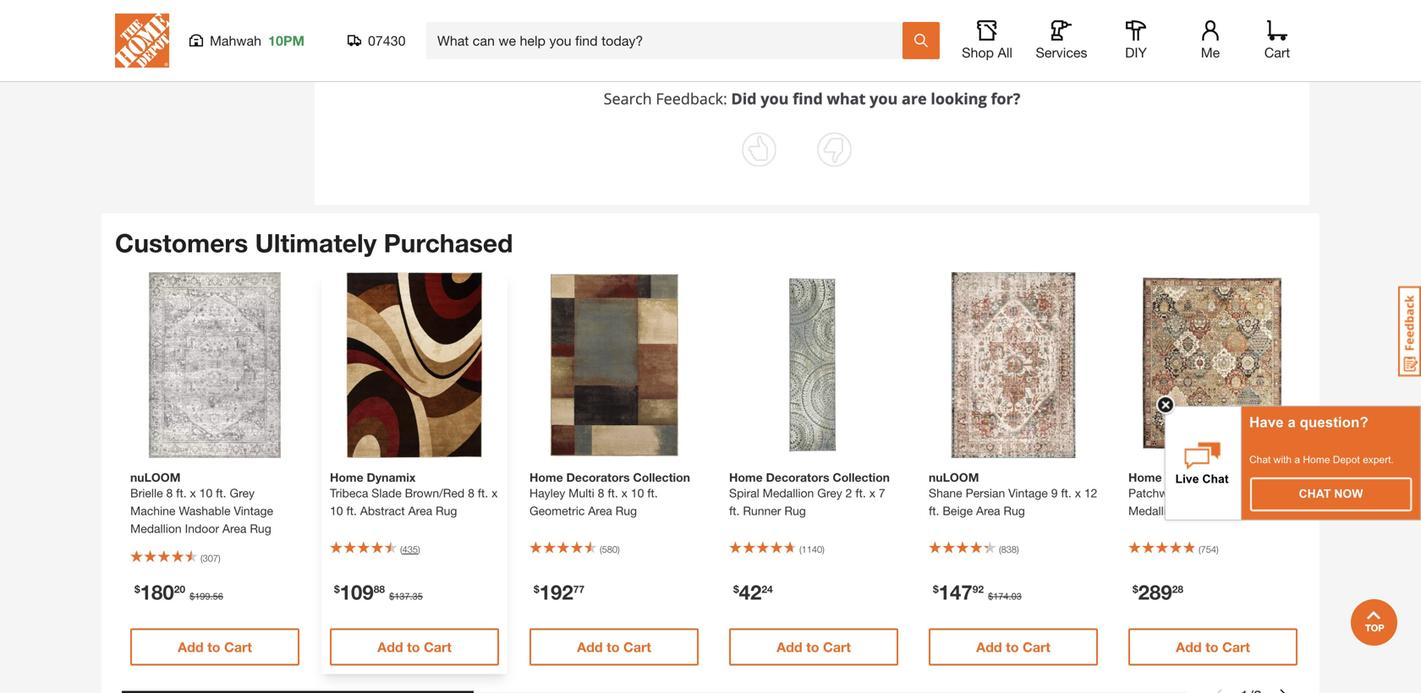 Task type: vqa. For each thing, say whether or not it's contained in the screenshot.


Task type: locate. For each thing, give the bounding box(es) containing it.
add to cart button down 77
[[530, 629, 699, 666]]

rug right "runner"
[[784, 504, 806, 518]]

4 add to cart from the left
[[777, 640, 851, 656]]

) down home decorators collection hayley multi 8 ft. x 10 ft. geometric area rug
[[618, 544, 620, 555]]

tribeca
[[330, 486, 368, 500]]

ultimately
[[255, 228, 377, 258]]

8 right brielle
[[166, 486, 173, 500]]

area inside nuloom brielle 8 ft. x 10 ft. grey machine washable vintage medallion indoor area rug
[[222, 522, 247, 536]]

) up 35
[[418, 544, 420, 555]]

brielle 8 ft. x 10 ft. grey machine washable vintage medallion indoor area rug image
[[122, 272, 308, 458]]

( 1140 )
[[799, 544, 825, 555]]

1 collection from the left
[[633, 471, 690, 485]]

.
[[210, 591, 213, 602], [410, 591, 412, 602], [1009, 591, 1011, 602]]

2 horizontal spatial .
[[1009, 591, 1011, 602]]

add to cart button for ft.
[[729, 629, 898, 666]]

add to cart button down 24
[[729, 629, 898, 666]]

rug down persian
[[1004, 504, 1025, 518]]

to for area
[[1006, 640, 1019, 656]]

area inside home decorators collection hayley multi 8 ft. x 10 ft. geometric area rug
[[588, 504, 612, 518]]

. inside $ 147 92 $ 174 . 03
[[1009, 591, 1011, 602]]

6 to from the left
[[1205, 640, 1219, 656]]

brielle
[[130, 486, 163, 500]]

20
[[174, 584, 185, 595]]

nuloom inside nuloom shane persian vintage 9 ft. x 12 ft. beige area rug
[[929, 471, 979, 485]]

$ inside $ 192 77
[[534, 584, 539, 595]]

depot
[[1333, 454, 1360, 466]]

1 horizontal spatial medallion
[[763, 486, 814, 500]]

5 add to cart from the left
[[976, 640, 1050, 656]]

a right have
[[1288, 414, 1296, 431]]

to for vintage
[[207, 640, 220, 656]]

8 inside home decorators collection hayley multi 8 ft. x 10 ft. geometric area rug
[[598, 486, 604, 500]]

. for 109
[[410, 591, 412, 602]]

collection inside home decorators collection spiral medallion grey 2 ft. x 7 ft. runner rug
[[833, 471, 890, 485]]

add for abstract
[[377, 640, 403, 656]]

) down indoor
[[218, 553, 220, 564]]

0 horizontal spatial medallion
[[130, 522, 182, 536]]

cart for nuloom shane persian vintage 9 ft. x 12 ft. beige area rug
[[1023, 640, 1050, 656]]

decorators up "runner"
[[766, 471, 829, 485]]

navigation
[[305, 0, 1320, 27]]

2 decorators from the left
[[766, 471, 829, 485]]

decorators inside home decorators collection spiral medallion grey 2 ft. x 7 ft. runner rug
[[766, 471, 829, 485]]

patchwork multi 8 ft. x 10 ft. medallion area rug image
[[1120, 272, 1306, 458]]

$ left the 28
[[1133, 584, 1138, 595]]

home for 192
[[530, 471, 563, 485]]

multi up 'geometric'
[[569, 486, 594, 500]]

abstract
[[360, 504, 405, 518]]

$ 289 28
[[1133, 580, 1183, 604]]

1 to from the left
[[207, 640, 220, 656]]

4 8 from the left
[[1217, 486, 1224, 500]]

3 8 from the left
[[598, 486, 604, 500]]

home up spiral
[[729, 471, 763, 485]]

8 up ( 754 )
[[1217, 486, 1224, 500]]

multi for 289
[[1188, 486, 1214, 500]]

rug
[[436, 504, 457, 518], [616, 504, 637, 518], [784, 504, 806, 518], [1004, 504, 1025, 518], [1210, 504, 1232, 518], [250, 522, 271, 536]]

( down home decorators collection hayley multi 8 ft. x 10 ft. geometric area rug
[[600, 544, 602, 555]]

42
[[739, 580, 762, 604]]

$ left 88
[[334, 584, 340, 595]]

$ left the 20
[[134, 584, 140, 595]]

rug inside home decorators collection patchwork multi 8 ft. x 10 ft. medallion area rug
[[1210, 504, 1232, 518]]

washable
[[179, 504, 231, 518]]

decorators for 289
[[1165, 471, 1229, 485]]

add to cart button for vintage
[[130, 629, 299, 666]]

10 for $
[[330, 504, 343, 518]]

add for ft.
[[777, 640, 802, 656]]

) for vintage
[[218, 553, 220, 564]]

3 collection from the left
[[1232, 471, 1289, 485]]

area up 580
[[588, 504, 612, 518]]

$ 109 88 $ 137 . 35
[[334, 580, 423, 604]]

3 decorators from the left
[[1165, 471, 1229, 485]]

decorators for 192
[[566, 471, 630, 485]]

2 nuloom from the left
[[929, 471, 979, 485]]

10
[[199, 486, 213, 500], [631, 486, 644, 500], [1251, 486, 1264, 500], [330, 504, 343, 518]]

3 . from the left
[[1009, 591, 1011, 602]]

add to cart
[[178, 640, 252, 656], [377, 640, 452, 656], [577, 640, 651, 656], [777, 640, 851, 656], [976, 640, 1050, 656], [1176, 640, 1250, 656]]

add to cart button up this is the first slide icon
[[1128, 629, 1298, 666]]

) down home decorators collection spiral medallion grey 2 ft. x 7 ft. runner rug
[[822, 544, 825, 555]]

home for 42
[[729, 471, 763, 485]]

( 838 )
[[999, 544, 1019, 555]]

( down home decorators collection patchwork multi 8 ft. x 10 ft. medallion area rug
[[1199, 544, 1201, 555]]

medallion
[[763, 486, 814, 500], [1128, 504, 1180, 518], [130, 522, 182, 536]]

8 inside home dynamix tribeca slade brown/red 8 ft. x 10 ft. abstract area rug
[[468, 486, 474, 500]]

2 multi from the left
[[1188, 486, 1214, 500]]

collection for 289
[[1232, 471, 1289, 485]]

collection
[[633, 471, 690, 485], [833, 471, 890, 485], [1232, 471, 1289, 485]]

. inside $ 180 20 $ 199 . 56
[[210, 591, 213, 602]]

2 add to cart button from the left
[[330, 629, 499, 666]]

medallion up "runner"
[[763, 486, 814, 500]]

2 x from the left
[[492, 486, 498, 500]]

6 add to cart button from the left
[[1128, 629, 1298, 666]]

2 collection from the left
[[833, 471, 890, 485]]

07430 button
[[348, 32, 406, 49]]

0 vertical spatial medallion
[[763, 486, 814, 500]]

2 to from the left
[[407, 640, 420, 656]]

$ left 77
[[534, 584, 539, 595]]

754
[[1201, 544, 1216, 555]]

5 to from the left
[[1006, 640, 1019, 656]]

10 inside home decorators collection hayley multi 8 ft. x 10 ft. geometric area rug
[[631, 486, 644, 500]]

. inside $ 109 88 $ 137 . 35
[[410, 591, 412, 602]]

4 x from the left
[[869, 486, 875, 500]]

a
[[1288, 414, 1296, 431], [1295, 454, 1300, 466]]

grey
[[230, 486, 255, 500], [817, 486, 842, 500]]

. right 88
[[410, 591, 412, 602]]

1 horizontal spatial decorators
[[766, 471, 829, 485]]

( up 174
[[999, 544, 1001, 555]]

$ for 192
[[534, 584, 539, 595]]

rug inside home decorators collection spiral medallion grey 2 ft. x 7 ft. runner rug
[[784, 504, 806, 518]]

1 add from the left
[[178, 640, 204, 656]]

multi inside home decorators collection patchwork multi 8 ft. x 10 ft. medallion area rug
[[1188, 486, 1214, 500]]

decorators for 42
[[766, 471, 829, 485]]

0 horizontal spatial collection
[[633, 471, 690, 485]]

4 add from the left
[[777, 640, 802, 656]]

home up hayley
[[530, 471, 563, 485]]

add to cart button down 35
[[330, 629, 499, 666]]

6 add to cart from the left
[[1176, 640, 1250, 656]]

1 vertical spatial vintage
[[234, 504, 273, 518]]

medallion down patchwork
[[1128, 504, 1180, 518]]

chat now
[[1299, 488, 1363, 501]]

multi right patchwork
[[1188, 486, 1214, 500]]

5 add from the left
[[976, 640, 1002, 656]]

multi inside home decorators collection hayley multi 8 ft. x 10 ft. geometric area rug
[[569, 486, 594, 500]]

$ 180 20 $ 199 . 56
[[134, 580, 223, 604]]

. right 92
[[1009, 591, 1011, 602]]

0 horizontal spatial multi
[[569, 486, 594, 500]]

580
[[602, 544, 618, 555]]

) down home decorators collection patchwork multi 8 ft. x 10 ft. medallion area rug
[[1216, 544, 1219, 555]]

chat now link
[[1251, 479, 1411, 511]]

nuloom up shane
[[929, 471, 979, 485]]

all
[[998, 44, 1012, 60]]

add to cart for vintage
[[178, 640, 252, 656]]

192
[[539, 580, 573, 604]]

$ inside $ 42 24
[[733, 584, 739, 595]]

home
[[1303, 454, 1330, 466], [330, 471, 363, 485], [530, 471, 563, 485], [729, 471, 763, 485], [1128, 471, 1162, 485]]

0 horizontal spatial vintage
[[234, 504, 273, 518]]

3 add to cart from the left
[[577, 640, 651, 656]]

174
[[993, 591, 1009, 602]]

medallion inside home decorators collection spiral medallion grey 2 ft. x 7 ft. runner rug
[[763, 486, 814, 500]]

$ left 24
[[733, 584, 739, 595]]

1 vertical spatial medallion
[[1128, 504, 1180, 518]]

4 add to cart button from the left
[[729, 629, 898, 666]]

1 grey from the left
[[230, 486, 255, 500]]

x
[[190, 486, 196, 500], [492, 486, 498, 500], [621, 486, 628, 500], [869, 486, 875, 500], [1075, 486, 1081, 500], [1241, 486, 1247, 500]]

2 horizontal spatial medallion
[[1128, 504, 1180, 518]]

vintage left 9
[[1008, 486, 1048, 500]]

8 right brown/red
[[468, 486, 474, 500]]

rug right indoor
[[250, 522, 271, 536]]

2 add to cart from the left
[[377, 640, 452, 656]]

ft.
[[176, 486, 187, 500], [216, 486, 226, 500], [478, 486, 488, 500], [608, 486, 618, 500], [647, 486, 658, 500], [856, 486, 866, 500], [1061, 486, 1072, 500], [1227, 486, 1238, 500], [1267, 486, 1278, 500], [346, 504, 357, 518], [729, 504, 740, 518], [929, 504, 939, 518]]

3 add to cart button from the left
[[530, 629, 699, 666]]

0 horizontal spatial .
[[210, 591, 213, 602]]

10 inside home decorators collection patchwork multi 8 ft. x 10 ft. medallion area rug
[[1251, 486, 1264, 500]]

home up patchwork
[[1128, 471, 1162, 485]]

home left depot
[[1303, 454, 1330, 466]]

grey up washable
[[230, 486, 255, 500]]

6 x from the left
[[1241, 486, 1247, 500]]

area down persian
[[976, 504, 1000, 518]]

8 right hayley
[[598, 486, 604, 500]]

decorators inside home decorators collection patchwork multi 8 ft. x 10 ft. medallion area rug
[[1165, 471, 1229, 485]]

. right the 20
[[210, 591, 213, 602]]

What can we help you find today? search field
[[437, 23, 902, 58]]

10 for 289
[[1251, 486, 1264, 500]]

medallion down machine
[[130, 522, 182, 536]]

rug inside nuloom brielle 8 ft. x 10 ft. grey machine washable vintage medallion indoor area rug
[[250, 522, 271, 536]]

1 horizontal spatial vintage
[[1008, 486, 1048, 500]]

1 add to cart button from the left
[[130, 629, 299, 666]]

to for abstract
[[407, 640, 420, 656]]

( for vintage
[[200, 553, 203, 564]]

1 decorators from the left
[[566, 471, 630, 485]]

home decorators collection patchwork multi 8 ft. x 10 ft. medallion area rug
[[1128, 471, 1289, 518]]

x inside nuloom shane persian vintage 9 ft. x 12 ft. beige area rug
[[1075, 486, 1081, 500]]

0 horizontal spatial grey
[[230, 486, 255, 500]]

8
[[166, 486, 173, 500], [468, 486, 474, 500], [598, 486, 604, 500], [1217, 486, 1224, 500]]

collection inside home decorators collection patchwork multi 8 ft. x 10 ft. medallion area rug
[[1232, 471, 1289, 485]]

area inside nuloom shane persian vintage 9 ft. x 12 ft. beige area rug
[[976, 504, 1000, 518]]

decorators up 'geometric'
[[566, 471, 630, 485]]

( for geometric
[[600, 544, 602, 555]]

home inside home decorators collection spiral medallion grey 2 ft. x 7 ft. runner rug
[[729, 471, 763, 485]]

grey left "2"
[[817, 486, 842, 500]]

now
[[1334, 488, 1363, 501]]

$ 147 92 $ 174 . 03
[[933, 580, 1022, 604]]

0 vertical spatial vintage
[[1008, 486, 1048, 500]]

$ right 88
[[389, 591, 394, 602]]

nuloom for 180
[[130, 471, 181, 485]]

2 8 from the left
[[468, 486, 474, 500]]

area for 192
[[588, 504, 612, 518]]

to for medallion
[[1205, 640, 1219, 656]]

decorators up patchwork
[[1165, 471, 1229, 485]]

1 vertical spatial a
[[1295, 454, 1300, 466]]

add to cart button
[[130, 629, 299, 666], [330, 629, 499, 666], [530, 629, 699, 666], [729, 629, 898, 666], [929, 629, 1098, 666], [1128, 629, 1298, 666]]

(
[[400, 544, 402, 555], [600, 544, 602, 555], [799, 544, 802, 555], [999, 544, 1001, 555], [1199, 544, 1201, 555], [200, 553, 203, 564]]

area up 754
[[1183, 504, 1207, 518]]

10 inside home dynamix tribeca slade brown/red 8 ft. x 10 ft. abstract area rug
[[330, 504, 343, 518]]

2 horizontal spatial decorators
[[1165, 471, 1229, 485]]

1140
[[802, 544, 822, 555]]

1 nuloom from the left
[[130, 471, 181, 485]]

1 horizontal spatial nuloom
[[929, 471, 979, 485]]

area down brown/red
[[408, 504, 432, 518]]

1 x from the left
[[190, 486, 196, 500]]

medallion inside home decorators collection patchwork multi 8 ft. x 10 ft. medallion area rug
[[1128, 504, 1180, 518]]

collection inside home decorators collection hayley multi 8 ft. x 10 ft. geometric area rug
[[633, 471, 690, 485]]

persian
[[966, 486, 1005, 500]]

1 horizontal spatial .
[[410, 591, 412, 602]]

nuloom up brielle
[[130, 471, 181, 485]]

home inside home decorators collection patchwork multi 8 ft. x 10 ft. medallion area rug
[[1128, 471, 1162, 485]]

5 add to cart button from the left
[[929, 629, 1098, 666]]

2 add from the left
[[377, 640, 403, 656]]

hayley
[[530, 486, 565, 500]]

nuloom inside nuloom brielle 8 ft. x 10 ft. grey machine washable vintage medallion indoor area rug
[[130, 471, 181, 485]]

beige
[[943, 504, 973, 518]]

0 horizontal spatial nuloom
[[130, 471, 181, 485]]

6 add from the left
[[1176, 640, 1202, 656]]

hayley multi 8 ft. x 10 ft. geometric area rug image
[[521, 272, 707, 458]]

home inside home decorators collection hayley multi 8 ft. x 10 ft. geometric area rug
[[530, 471, 563, 485]]

x inside home decorators collection spiral medallion grey 2 ft. x 7 ft. runner rug
[[869, 486, 875, 500]]

area for 289
[[1183, 504, 1207, 518]]

( 754 )
[[1199, 544, 1219, 555]]

2 vertical spatial medallion
[[130, 522, 182, 536]]

home decorators collection hayley multi 8 ft. x 10 ft. geometric area rug
[[530, 471, 690, 518]]

8 inside home decorators collection patchwork multi 8 ft. x 10 ft. medallion area rug
[[1217, 486, 1224, 500]]

rug for 42
[[784, 504, 806, 518]]

x inside home decorators collection patchwork multi 8 ft. x 10 ft. medallion area rug
[[1241, 486, 1247, 500]]

to
[[207, 640, 220, 656], [407, 640, 420, 656], [607, 640, 620, 656], [806, 640, 819, 656], [1006, 640, 1019, 656], [1205, 640, 1219, 656]]

) for abstract
[[418, 544, 420, 555]]

machine
[[130, 504, 175, 518]]

( 580 )
[[600, 544, 620, 555]]

( down the abstract
[[400, 544, 402, 555]]

$ for 289
[[1133, 584, 1138, 595]]

$ left 92
[[933, 584, 939, 595]]

4 to from the left
[[806, 640, 819, 656]]

( down home decorators collection spiral medallion grey 2 ft. x 7 ft. runner rug
[[799, 544, 802, 555]]

$
[[134, 584, 140, 595], [334, 584, 340, 595], [534, 584, 539, 595], [733, 584, 739, 595], [933, 584, 939, 595], [1133, 584, 1138, 595], [190, 591, 195, 602], [389, 591, 394, 602], [988, 591, 993, 602]]

add to cart button down the 56
[[130, 629, 299, 666]]

07430
[[368, 33, 406, 49]]

home for 289
[[1128, 471, 1162, 485]]

add to cart button for abstract
[[330, 629, 499, 666]]

180
[[140, 580, 174, 604]]

cart for home dynamix tribeca slade brown/red 8 ft. x 10 ft. abstract area rug
[[424, 640, 452, 656]]

2 horizontal spatial collection
[[1232, 471, 1289, 485]]

10 for 192
[[631, 486, 644, 500]]

add to cart button down 03
[[929, 629, 1098, 666]]

8 for $
[[468, 486, 474, 500]]

. for 147
[[1009, 591, 1011, 602]]

7
[[879, 486, 885, 500]]

a right with
[[1295, 454, 1300, 466]]

grey inside home decorators collection spiral medallion grey 2 ft. x 7 ft. runner rug
[[817, 486, 842, 500]]

1 multi from the left
[[569, 486, 594, 500]]

diy
[[1125, 44, 1147, 60]]

vintage right washable
[[234, 504, 273, 518]]

3 to from the left
[[607, 640, 620, 656]]

multi
[[569, 486, 594, 500], [1188, 486, 1214, 500]]

shop
[[962, 44, 994, 60]]

rug inside home decorators collection hayley multi 8 ft. x 10 ft. geometric area rug
[[616, 504, 637, 518]]

435
[[402, 544, 418, 555]]

area right indoor
[[222, 522, 247, 536]]

area inside home decorators collection patchwork multi 8 ft. x 10 ft. medallion area rug
[[1183, 504, 1207, 518]]

1 horizontal spatial collection
[[833, 471, 890, 485]]

) up 03
[[1017, 544, 1019, 555]]

3 add from the left
[[577, 640, 603, 656]]

1 horizontal spatial grey
[[817, 486, 842, 500]]

rug up ( 754 )
[[1210, 504, 1232, 518]]

12
[[1084, 486, 1097, 500]]

medallion inside nuloom brielle 8 ft. x 10 ft. grey machine washable vintage medallion indoor area rug
[[130, 522, 182, 536]]

109
[[340, 580, 374, 604]]

1 8 from the left
[[166, 486, 173, 500]]

rug down brown/red
[[436, 504, 457, 518]]

rug up 580
[[616, 504, 637, 518]]

rug inside home dynamix tribeca slade brown/red 8 ft. x 10 ft. abstract area rug
[[436, 504, 457, 518]]

have a question?
[[1249, 414, 1368, 431]]

1 add to cart from the left
[[178, 640, 252, 656]]

( down indoor
[[200, 553, 203, 564]]

1 . from the left
[[210, 591, 213, 602]]

)
[[418, 544, 420, 555], [618, 544, 620, 555], [822, 544, 825, 555], [1017, 544, 1019, 555], [1216, 544, 1219, 555], [218, 553, 220, 564]]

decorators inside home decorators collection hayley multi 8 ft. x 10 ft. geometric area rug
[[566, 471, 630, 485]]

home up tribeca
[[330, 471, 363, 485]]

$ inside $ 289 28
[[1133, 584, 1138, 595]]

add to cart for abstract
[[377, 640, 452, 656]]

$ for 180
[[134, 584, 140, 595]]

rug inside nuloom shane persian vintage 9 ft. x 12 ft. beige area rug
[[1004, 504, 1025, 518]]

the home depot logo image
[[115, 14, 169, 68]]

1 horizontal spatial multi
[[1188, 486, 1214, 500]]

chat
[[1299, 488, 1331, 501]]

area
[[408, 504, 432, 518], [588, 504, 612, 518], [976, 504, 1000, 518], [1183, 504, 1207, 518], [222, 522, 247, 536]]

add
[[178, 640, 204, 656], [377, 640, 403, 656], [577, 640, 603, 656], [777, 640, 802, 656], [976, 640, 1002, 656], [1176, 640, 1202, 656]]

3 x from the left
[[621, 486, 628, 500]]

5 x from the left
[[1075, 486, 1081, 500]]

77
[[573, 584, 585, 595]]

nuloom brielle 8 ft. x 10 ft. grey machine washable vintage medallion indoor area rug
[[130, 471, 273, 536]]

0 horizontal spatial decorators
[[566, 471, 630, 485]]

2 grey from the left
[[817, 486, 842, 500]]

2 . from the left
[[410, 591, 412, 602]]

vintage
[[1008, 486, 1048, 500], [234, 504, 273, 518]]

vintage inside nuloom shane persian vintage 9 ft. x 12 ft. beige area rug
[[1008, 486, 1048, 500]]

cart for home decorators collection patchwork multi 8 ft. x 10 ft. medallion area rug
[[1222, 640, 1250, 656]]

area inside home dynamix tribeca slade brown/red 8 ft. x 10 ft. abstract area rug
[[408, 504, 432, 518]]



Task type: describe. For each thing, give the bounding box(es) containing it.
feedback link image
[[1398, 286, 1421, 377]]

services button
[[1035, 20, 1089, 61]]

10 inside nuloom brielle 8 ft. x 10 ft. grey machine washable vintage medallion indoor area rug
[[199, 486, 213, 500]]

mahwah 10pm
[[210, 33, 305, 49]]

add to cart button for medallion
[[1128, 629, 1298, 666]]

$ for 147
[[933, 584, 939, 595]]

chat with a home depot expert.
[[1249, 454, 1394, 466]]

customers ultimately purchased
[[115, 228, 513, 258]]

shane
[[929, 486, 962, 500]]

2
[[846, 486, 852, 500]]

0 vertical spatial a
[[1288, 414, 1296, 431]]

x inside home decorators collection hayley multi 8 ft. x 10 ft. geometric area rug
[[621, 486, 628, 500]]

289
[[1138, 580, 1172, 604]]

cart for home decorators collection hayley multi 8 ft. x 10 ft. geometric area rug
[[623, 640, 651, 656]]

add to cart for medallion
[[1176, 640, 1250, 656]]

area for $
[[408, 504, 432, 518]]

expert.
[[1363, 454, 1394, 466]]

spiral medallion grey 2 ft. x 7 ft. runner rug image
[[721, 272, 907, 458]]

) for medallion
[[1216, 544, 1219, 555]]

home inside home dynamix tribeca slade brown/red 8 ft. x 10 ft. abstract area rug
[[330, 471, 363, 485]]

( 307 )
[[200, 553, 220, 564]]

question?
[[1300, 414, 1368, 431]]

grey inside nuloom brielle 8 ft. x 10 ft. grey machine washable vintage medallion indoor area rug
[[230, 486, 255, 500]]

brown/red
[[405, 486, 465, 500]]

35
[[412, 591, 423, 602]]

chat
[[1249, 454, 1271, 466]]

$ for 42
[[733, 584, 739, 595]]

307
[[203, 553, 218, 564]]

x inside nuloom brielle 8 ft. x 10 ft. grey machine washable vintage medallion indoor area rug
[[190, 486, 196, 500]]

collection for 192
[[633, 471, 690, 485]]

$ right 92
[[988, 591, 993, 602]]

add for area
[[976, 640, 1002, 656]]

dynamix
[[367, 471, 416, 485]]

$ 42 24
[[733, 580, 773, 604]]

tribeca slade brown/red 8 ft. x 10 ft. abstract area rug image
[[321, 272, 508, 458]]

have
[[1249, 414, 1284, 431]]

collection for 42
[[833, 471, 890, 485]]

28
[[1172, 584, 1183, 595]]

24
[[762, 584, 773, 595]]

( for abstract
[[400, 544, 402, 555]]

88
[[374, 584, 385, 595]]

shop all button
[[960, 20, 1014, 61]]

nuloom shane persian vintage 9 ft. x 12 ft. beige area rug
[[929, 471, 1097, 518]]

$ for 109
[[334, 584, 340, 595]]

( for ft.
[[799, 544, 802, 555]]

me
[[1201, 44, 1220, 60]]

add to cart button for area
[[929, 629, 1098, 666]]

this is the first slide image
[[1211, 690, 1225, 694]]

purchased
[[384, 228, 513, 258]]

shop all
[[962, 44, 1012, 60]]

home dynamix tribeca slade brown/red 8 ft. x 10 ft. abstract area rug
[[330, 471, 498, 518]]

10pm
[[268, 33, 305, 49]]

geometric
[[530, 504, 585, 518]]

nuloom for 147
[[929, 471, 979, 485]]

( 435 )
[[400, 544, 420, 555]]

add to cart for geometric
[[577, 640, 651, 656]]

) for ft.
[[822, 544, 825, 555]]

9
[[1051, 486, 1058, 500]]

199
[[195, 591, 210, 602]]

shane persian vintage 9 ft. x 12 ft. beige area rug image
[[920, 272, 1106, 458]]

home decorators collection spiral medallion grey 2 ft. x 7 ft. runner rug
[[729, 471, 890, 518]]

spiral
[[729, 486, 759, 500]]

add for vintage
[[178, 640, 204, 656]]

slade
[[372, 486, 402, 500]]

147
[[939, 580, 973, 604]]

runner
[[743, 504, 781, 518]]

customers
[[115, 228, 248, 258]]

cart for home decorators collection spiral medallion grey 2 ft. x 7 ft. runner rug
[[823, 640, 851, 656]]

$ right the 20
[[190, 591, 195, 602]]

multi for 192
[[569, 486, 594, 500]]

rug for 289
[[1210, 504, 1232, 518]]

03
[[1011, 591, 1022, 602]]

add to cart for area
[[976, 640, 1050, 656]]

patchwork
[[1128, 486, 1185, 500]]

add to cart for ft.
[[777, 640, 851, 656]]

to for ft.
[[806, 640, 819, 656]]

rug for $
[[436, 504, 457, 518]]

137
[[394, 591, 410, 602]]

) for area
[[1017, 544, 1019, 555]]

add to cart button for geometric
[[530, 629, 699, 666]]

vintage inside nuloom brielle 8 ft. x 10 ft. grey machine washable vintage medallion indoor area rug
[[234, 504, 273, 518]]

838
[[1001, 544, 1017, 555]]

rug for 192
[[616, 504, 637, 518]]

8 inside nuloom brielle 8 ft. x 10 ft. grey machine washable vintage medallion indoor area rug
[[166, 486, 173, 500]]

8 for 289
[[1217, 486, 1224, 500]]

mahwah
[[210, 33, 261, 49]]

to for geometric
[[607, 640, 620, 656]]

add for medallion
[[1176, 640, 1202, 656]]

add for geometric
[[577, 640, 603, 656]]

8 for 192
[[598, 486, 604, 500]]

with
[[1274, 454, 1292, 466]]

( for area
[[999, 544, 1001, 555]]

. for 180
[[210, 591, 213, 602]]

diy button
[[1109, 20, 1163, 61]]

indoor
[[185, 522, 219, 536]]

92
[[973, 584, 984, 595]]

services
[[1036, 44, 1087, 60]]

$ 192 77
[[534, 580, 585, 604]]

) for geometric
[[618, 544, 620, 555]]

( for medallion
[[1199, 544, 1201, 555]]

cart link
[[1259, 20, 1296, 61]]

cart for nuloom brielle 8 ft. x 10 ft. grey machine washable vintage medallion indoor area rug
[[224, 640, 252, 656]]

56
[[213, 591, 223, 602]]

next slide image
[[1277, 690, 1291, 694]]

me button
[[1183, 20, 1238, 61]]

x inside home dynamix tribeca slade brown/red 8 ft. x 10 ft. abstract area rug
[[492, 486, 498, 500]]



